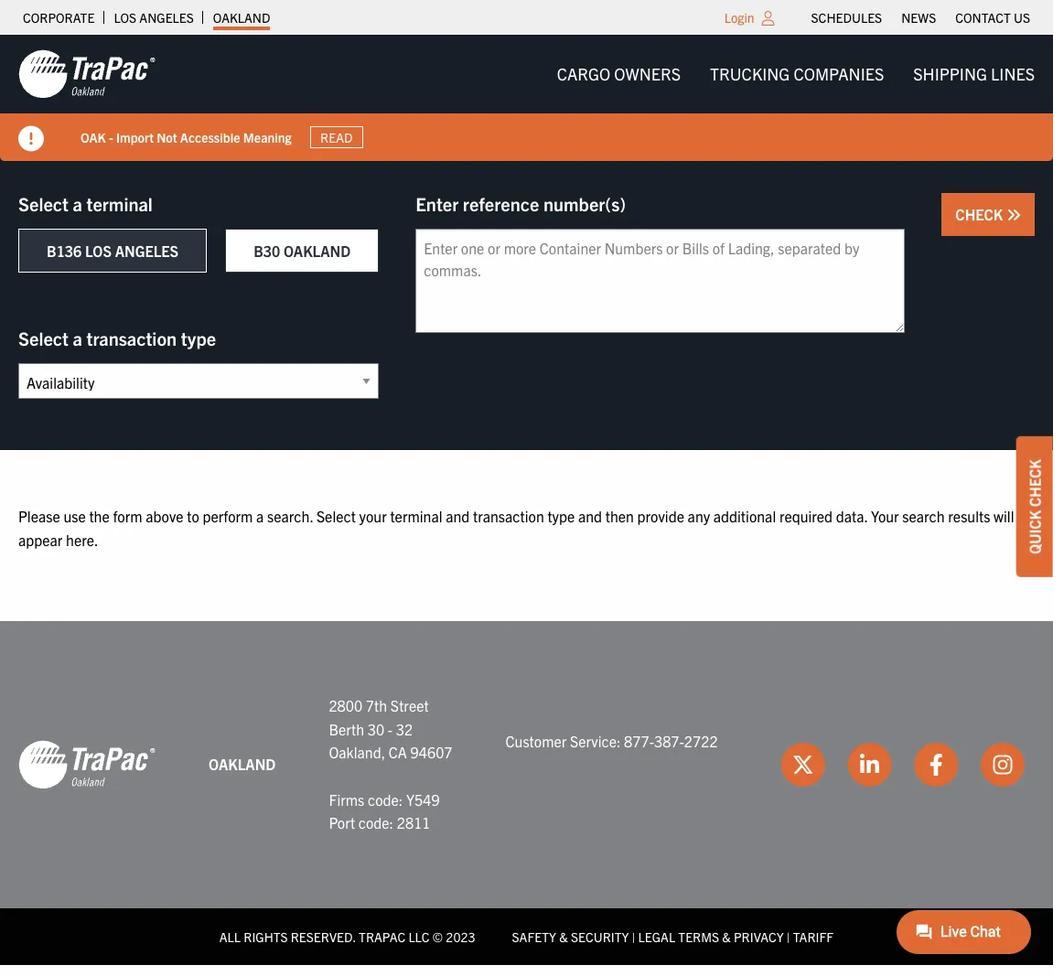 Task type: vqa. For each thing, say whether or not it's contained in the screenshot.
Weight for Max Weight
no



Task type: locate. For each thing, give the bounding box(es) containing it.
quick check
[[1026, 459, 1045, 554]]

ca
[[389, 744, 407, 762]]

search.
[[267, 507, 313, 525]]

schedules link
[[812, 5, 883, 30]]

2 oakland image from the top
[[18, 740, 156, 791]]

0 horizontal spatial |
[[632, 929, 636, 945]]

transaction inside "please use the form above to perform a search. select your terminal and transaction type and then provide any additional required data. your search results will appear here."
[[473, 507, 544, 525]]

oakland image inside footer
[[18, 740, 156, 791]]

0 horizontal spatial type
[[181, 327, 216, 350]]

code:
[[368, 791, 403, 809], [359, 814, 394, 832]]

1 & from the left
[[559, 929, 568, 945]]

0 vertical spatial a
[[73, 192, 82, 215]]

0 horizontal spatial los
[[85, 242, 112, 260]]

1 horizontal spatial los
[[114, 9, 137, 26]]

&
[[559, 929, 568, 945], [723, 929, 731, 945]]

select down b136 at left
[[18, 327, 69, 350]]

a for terminal
[[73, 192, 82, 215]]

0 horizontal spatial &
[[559, 929, 568, 945]]

select a transaction type
[[18, 327, 216, 350]]

1 vertical spatial -
[[388, 720, 393, 739]]

1 oakland image from the top
[[18, 49, 156, 100]]

code: right port at the left bottom of page
[[359, 814, 394, 832]]

a left the search.
[[256, 507, 264, 525]]

shipping lines
[[914, 63, 1035, 84]]

0 vertical spatial type
[[181, 327, 216, 350]]

menu bar up shipping
[[802, 5, 1040, 30]]

1 | from the left
[[632, 929, 636, 945]]

accessible
[[180, 129, 240, 145]]

©
[[433, 929, 443, 945]]

a inside "please use the form above to perform a search. select your terminal and transaction type and then provide any additional required data. your search results will appear here."
[[256, 507, 264, 525]]

cargo owners link
[[543, 56, 696, 93]]

reference
[[463, 192, 540, 215]]

above
[[146, 507, 184, 525]]

check button
[[942, 193, 1035, 236]]

1 horizontal spatial check
[[1026, 459, 1045, 507]]

legal terms & privacy link
[[639, 929, 784, 945]]

angeles
[[139, 9, 194, 26], [115, 242, 179, 260]]

los right corporate link
[[114, 9, 137, 26]]

1 horizontal spatial transaction
[[473, 507, 544, 525]]

read link
[[310, 126, 363, 148]]

tariff
[[794, 929, 834, 945]]

0 vertical spatial angeles
[[139, 9, 194, 26]]

0 vertical spatial menu bar
[[802, 5, 1040, 30]]

results
[[949, 507, 991, 525]]

meaning
[[243, 129, 292, 145]]

select inside "please use the form above to perform a search. select your terminal and transaction type and then provide any additional required data. your search results will appear here."
[[317, 507, 356, 525]]

footer containing 2800 7th street
[[0, 622, 1054, 966]]

code: up 2811
[[368, 791, 403, 809]]

provide
[[638, 507, 685, 525]]

2 and from the left
[[579, 507, 602, 525]]

search
[[903, 507, 945, 525]]

1 vertical spatial check
[[1026, 459, 1045, 507]]

any
[[688, 507, 711, 525]]

here.
[[66, 531, 98, 549]]

and
[[446, 507, 470, 525], [579, 507, 602, 525]]

select up b136 at left
[[18, 192, 69, 215]]

please
[[18, 507, 60, 525]]

1 vertical spatial los
[[85, 242, 112, 260]]

2800 7th street berth 30 - 32 oakland, ca 94607
[[329, 697, 453, 762]]

0 horizontal spatial terminal
[[86, 192, 153, 215]]

schedules
[[812, 9, 883, 26]]

service:
[[570, 732, 621, 750]]

trucking
[[710, 63, 790, 84]]

-
[[109, 129, 113, 145], [388, 720, 393, 739]]

|
[[632, 929, 636, 945], [787, 929, 791, 945]]

footer
[[0, 622, 1054, 966]]

2 & from the left
[[723, 929, 731, 945]]

type
[[181, 327, 216, 350], [548, 507, 575, 525]]

1 horizontal spatial &
[[723, 929, 731, 945]]

0 vertical spatial oakland image
[[18, 49, 156, 100]]

type inside "please use the form above to perform a search. select your terminal and transaction type and then provide any additional required data. your search results will appear here."
[[548, 507, 575, 525]]

0 vertical spatial select
[[18, 192, 69, 215]]

terminal
[[86, 192, 153, 215], [390, 507, 443, 525]]

banner containing cargo owners
[[0, 35, 1054, 161]]

angeles left oakland link
[[139, 9, 194, 26]]

1 horizontal spatial -
[[388, 720, 393, 739]]

a down b136 at left
[[73, 327, 82, 350]]

1 horizontal spatial solid image
[[1007, 208, 1022, 222]]

1 vertical spatial menu bar
[[543, 56, 1050, 93]]

check
[[956, 205, 1007, 223], [1026, 459, 1045, 507]]

2 vertical spatial select
[[317, 507, 356, 525]]

1 vertical spatial a
[[73, 327, 82, 350]]

0 vertical spatial solid image
[[18, 126, 44, 152]]

select left 'your'
[[317, 507, 356, 525]]

shipping
[[914, 63, 988, 84]]

all rights reserved. trapac llc © 2023
[[220, 929, 476, 945]]

0 horizontal spatial -
[[109, 129, 113, 145]]

1 vertical spatial type
[[548, 507, 575, 525]]

your
[[872, 507, 900, 525]]

then
[[606, 507, 634, 525]]

b136 los angeles
[[47, 242, 179, 260]]

| left tariff link
[[787, 929, 791, 945]]

0 vertical spatial check
[[956, 205, 1007, 223]]

and left then
[[579, 507, 602, 525]]

angeles down select a terminal
[[115, 242, 179, 260]]

not
[[157, 129, 177, 145]]

menu bar
[[802, 5, 1040, 30], [543, 56, 1050, 93]]

owners
[[615, 63, 681, 84]]

a
[[73, 192, 82, 215], [73, 327, 82, 350], [256, 507, 264, 525]]

los
[[114, 9, 137, 26], [85, 242, 112, 260]]

- right 30
[[388, 720, 393, 739]]

32
[[396, 720, 413, 739]]

terminal up b136 los angeles at the top left
[[86, 192, 153, 215]]

use
[[64, 507, 86, 525]]

0 vertical spatial code:
[[368, 791, 403, 809]]

1 vertical spatial solid image
[[1007, 208, 1022, 222]]

0 vertical spatial transaction
[[86, 327, 177, 350]]

check inside quick check "link"
[[1026, 459, 1045, 507]]

street
[[391, 697, 429, 715]]

| left "legal"
[[632, 929, 636, 945]]

0 horizontal spatial and
[[446, 507, 470, 525]]

cargo
[[557, 63, 611, 84]]

2 vertical spatial a
[[256, 507, 264, 525]]

additional
[[714, 507, 777, 525]]

oakland
[[213, 9, 270, 26], [284, 242, 351, 260], [209, 755, 276, 774]]

terminal inside "please use the form above to perform a search. select your terminal and transaction type and then provide any additional required data. your search results will appear here."
[[390, 507, 443, 525]]

& right 'terms'
[[723, 929, 731, 945]]

1 vertical spatial select
[[18, 327, 69, 350]]

menu bar down the 'light' image
[[543, 56, 1050, 93]]

1 horizontal spatial type
[[548, 507, 575, 525]]

2 vertical spatial oakland
[[209, 755, 276, 774]]

light image
[[762, 11, 775, 26]]

0 vertical spatial los
[[114, 9, 137, 26]]

lines
[[992, 63, 1035, 84]]

solid image
[[18, 126, 44, 152], [1007, 208, 1022, 222]]

1 vertical spatial angeles
[[115, 242, 179, 260]]

and right 'your'
[[446, 507, 470, 525]]

0 vertical spatial terminal
[[86, 192, 153, 215]]

387-
[[655, 732, 685, 750]]

will
[[994, 507, 1015, 525]]

oakland image
[[18, 49, 156, 100], [18, 740, 156, 791]]

30
[[368, 720, 385, 739]]

1 horizontal spatial |
[[787, 929, 791, 945]]

a for transaction
[[73, 327, 82, 350]]

customer
[[506, 732, 567, 750]]

transaction
[[86, 327, 177, 350], [473, 507, 544, 525]]

1 horizontal spatial terminal
[[390, 507, 443, 525]]

0 horizontal spatial check
[[956, 205, 1007, 223]]

firms
[[329, 791, 365, 809]]

7th
[[366, 697, 387, 715]]

los right b136 at left
[[85, 242, 112, 260]]

- right oak
[[109, 129, 113, 145]]

1 vertical spatial terminal
[[390, 507, 443, 525]]

1 vertical spatial oakland image
[[18, 740, 156, 791]]

& right the 'safety'
[[559, 929, 568, 945]]

menu bar containing schedules
[[802, 5, 1040, 30]]

1 vertical spatial transaction
[[473, 507, 544, 525]]

terminal right 'your'
[[390, 507, 443, 525]]

banner
[[0, 35, 1054, 161]]

a up b136 at left
[[73, 192, 82, 215]]

legal
[[639, 929, 676, 945]]

check inside check button
[[956, 205, 1007, 223]]

los angeles link
[[114, 5, 194, 30]]

1 horizontal spatial and
[[579, 507, 602, 525]]

877-
[[624, 732, 655, 750]]

tariff link
[[794, 929, 834, 945]]



Task type: describe. For each thing, give the bounding box(es) containing it.
number(s)
[[544, 192, 626, 215]]

contact us
[[956, 9, 1031, 26]]

oakland link
[[213, 5, 270, 30]]

berth
[[329, 720, 364, 739]]

login link
[[725, 9, 755, 26]]

read
[[321, 129, 353, 146]]

terms
[[679, 929, 720, 945]]

corporate
[[23, 9, 95, 26]]

menu bar containing cargo owners
[[543, 56, 1050, 93]]

required
[[780, 507, 833, 525]]

1 and from the left
[[446, 507, 470, 525]]

2811
[[397, 814, 431, 832]]

safety & security link
[[512, 929, 629, 945]]

safety
[[512, 929, 557, 945]]

1 vertical spatial code:
[[359, 814, 394, 832]]

please use the form above to perform a search. select your terminal and transaction type and then provide any additional required data. your search results will appear here.
[[18, 507, 1015, 549]]

oak
[[81, 129, 106, 145]]

0 horizontal spatial solid image
[[18, 126, 44, 152]]

firms code:  y549 port code:  2811
[[329, 791, 440, 832]]

enter reference number(s)
[[416, 192, 626, 215]]

b30
[[254, 242, 280, 260]]

2023
[[446, 929, 476, 945]]

cargo owners
[[557, 63, 681, 84]]

select a terminal
[[18, 192, 153, 215]]

select for select a terminal
[[18, 192, 69, 215]]

2 | from the left
[[787, 929, 791, 945]]

login
[[725, 9, 755, 26]]

us
[[1014, 9, 1031, 26]]

los inside 'link'
[[114, 9, 137, 26]]

import
[[116, 129, 154, 145]]

to
[[187, 507, 199, 525]]

0 vertical spatial -
[[109, 129, 113, 145]]

data.
[[837, 507, 868, 525]]

2722
[[685, 732, 718, 750]]

select for select a transaction type
[[18, 327, 69, 350]]

shipping lines link
[[899, 56, 1050, 93]]

0 horizontal spatial transaction
[[86, 327, 177, 350]]

news link
[[902, 5, 937, 30]]

llc
[[409, 929, 430, 945]]

94607
[[411, 744, 453, 762]]

solid image inside check button
[[1007, 208, 1022, 222]]

0 vertical spatial oakland
[[213, 9, 270, 26]]

the
[[89, 507, 110, 525]]

perform
[[203, 507, 253, 525]]

Enter reference number(s) text field
[[416, 229, 906, 333]]

privacy
[[734, 929, 784, 945]]

quick
[[1026, 510, 1045, 554]]

rights
[[244, 929, 288, 945]]

enter
[[416, 192, 459, 215]]

all
[[220, 929, 241, 945]]

b136
[[47, 242, 82, 260]]

customer service: 877-387-2722
[[506, 732, 718, 750]]

security
[[571, 929, 629, 945]]

reserved.
[[291, 929, 356, 945]]

your
[[359, 507, 387, 525]]

oakland inside footer
[[209, 755, 276, 774]]

quick check link
[[1017, 436, 1054, 577]]

b30 oakland
[[254, 242, 351, 260]]

y549
[[406, 791, 440, 809]]

1 vertical spatial oakland
[[284, 242, 351, 260]]

los angeles
[[114, 9, 194, 26]]

angeles inside 'link'
[[139, 9, 194, 26]]

oak - import not accessible meaning
[[81, 129, 292, 145]]

corporate link
[[23, 5, 95, 30]]

- inside 2800 7th street berth 30 - 32 oakland, ca 94607
[[388, 720, 393, 739]]

appear
[[18, 531, 63, 549]]

contact
[[956, 9, 1011, 26]]

oakland,
[[329, 744, 386, 762]]

trapac
[[359, 929, 406, 945]]

trucking companies
[[710, 63, 885, 84]]

safety & security | legal terms & privacy | tariff
[[512, 929, 834, 945]]

companies
[[794, 63, 885, 84]]

contact us link
[[956, 5, 1031, 30]]

2800
[[329, 697, 363, 715]]



